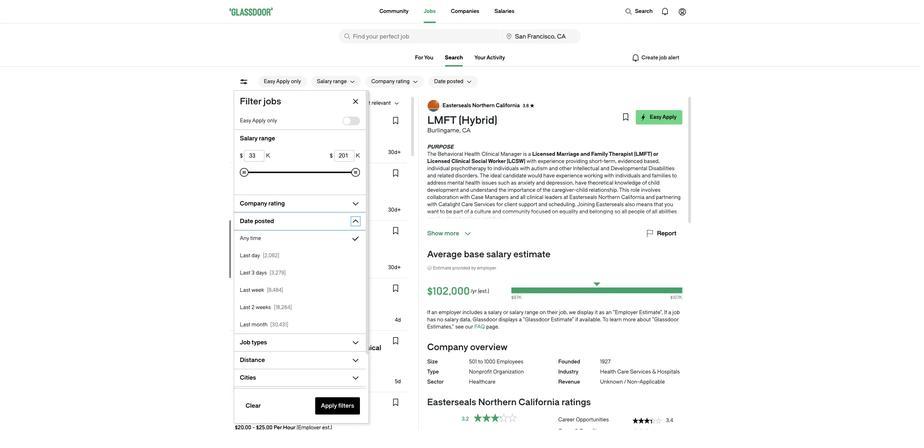 Task type: vqa. For each thing, say whether or not it's contained in the screenshot.


Task type: describe. For each thing, give the bounding box(es) containing it.
3.4
[[666, 418, 673, 424]]

northern up (hybrid)
[[472, 103, 494, 109]]

on inside if an employer includes a salary or salary range on their job, we display it as an "employer estimate".  if a job has no salary data, glassdoor displays a "glassdoor estimate" if available.  to learn more about "glassdoor estimates," see our
[[540, 310, 546, 316]]

jobs
[[424, 8, 436, 14]]

(employer inside burlingame, ca $97k - $107k (employer est.) easy apply
[[267, 259, 292, 265]]

est.) inside united states $100k (employer est.)
[[276, 201, 286, 207]]

ca up physical
[[290, 100, 297, 106]]

3
[[251, 270, 254, 277]]

1 horizontal spatial jobs
[[298, 100, 308, 106]]

est.) inside burlingame, ca $97k - $107k (employer est.) easy apply
[[293, 259, 303, 265]]

apply inside burlingame, ca $97k - $107k (employer est.) easy apply
[[251, 267, 263, 272]]

disorders.
[[455, 173, 479, 179]]

2 k from the left
[[356, 153, 360, 159]]

salary range inside dropdown button
[[317, 79, 347, 85]]

week
[[251, 288, 264, 294]]

partnering
[[656, 195, 681, 201]]

estimate
[[433, 266, 451, 271]]

faq page.
[[474, 325, 499, 331]]

Search location field
[[501, 29, 581, 44]]

san francisco, ca $90k (employer est.) easy apply
[[235, 303, 284, 325]]

depression,
[[546, 180, 574, 186]]

search button
[[621, 4, 656, 19]]

san right 40,699
[[253, 100, 262, 106]]

30d+ for easterseals northern california
[[388, 265, 401, 271]]

issues
[[482, 180, 497, 186]]

(lcsw)
[[507, 159, 525, 165]]

community
[[503, 209, 530, 215]]

for you link
[[415, 55, 433, 61]]

people
[[628, 209, 645, 215]]

0 horizontal spatial range
[[259, 135, 275, 142]]

1 vertical spatial easy apply only
[[240, 118, 277, 124]]

1 horizontal spatial licensed
[[532, 151, 555, 158]]

est.) inside san francisco, ca $90k (employer est.) easy apply
[[274, 311, 284, 317]]

with up the want
[[427, 202, 437, 208]]

and down term,
[[601, 166, 609, 172]]

case
[[471, 195, 484, 201]]

& inside jobs list element
[[262, 117, 266, 123]]

to right families
[[672, 173, 677, 179]]

ca inside burlingame, ca $97k - $107k (employer est.) easy apply
[[265, 250, 273, 256]]

salary up displays
[[509, 310, 523, 316]]

0 horizontal spatial licensed
[[427, 159, 450, 165]]

their inside if an employer includes a salary or salary range on their job, we display it as an "employer estimate".  if a job has no salary data, glassdoor displays a "glassdoor estimate" if available.  to learn more about "glassdoor estimates," see our
[[547, 310, 558, 316]]

burlingame, inside burlingame, ca $97k - $107k (employer est.) easy apply
[[235, 250, 264, 256]]

none field "search keyword"
[[338, 29, 500, 44]]

psychotherapy
[[451, 166, 486, 172]]

salary range button
[[311, 76, 347, 88]]

would
[[528, 173, 542, 179]]

1 vertical spatial salary
[[240, 135, 257, 142]]

0 horizontal spatial jobs
[[263, 97, 281, 107]]

any
[[240, 236, 249, 242]]

status down easterseals northern california ratings
[[473, 414, 517, 423]]

2 horizontal spatial ★
[[530, 104, 534, 109]]

family
[[591, 151, 608, 158]]

1 horizontal spatial &
[[652, 370, 656, 376]]

(hybrid)
[[458, 115, 497, 127]]

and up 'address'
[[427, 173, 436, 179]]

1 vertical spatial care
[[617, 370, 629, 376]]

opportunities
[[576, 418, 609, 424]]

0 vertical spatial easterseals northern california logo image
[[428, 100, 439, 112]]

1 horizontal spatial all
[[622, 209, 627, 215]]

learn
[[610, 317, 622, 324]]

industry
[[558, 370, 578, 376]]

career opportunities
[[558, 418, 609, 424]]

a left job
[[668, 310, 671, 316]]

anxiety
[[518, 180, 535, 186]]

j
[[235, 399, 238, 405]]

"employer
[[613, 310, 638, 316]]

client
[[504, 202, 517, 208]]

$97k inside burlingame, ca $97k - $107k (employer est.) easy apply
[[235, 259, 247, 265]]

mission electric company logo image
[[235, 170, 247, 181]]

leaders
[[545, 195, 562, 201]]

california inside with experience providing short-term, evidenced based, individual psychotherapy to individuals with autism and other intellectual and developmental disabilities and related disorders. the ideal candidate would have experience working with individuals and families to address mental health issues such as anxiety and depression, have theoretical knowledge of child development and understand the importance of the caregiver-child relationship. this role involves collaboration with case managers and all clinical leaders at easterseals northern california and partnering with catalight care services for client support and scheduling. joining easterseals also means that you want to be part of a culture and community focused on equality and belonging so all people of all abilities can live their best lives and thrive.
[[621, 195, 644, 201]]

2 an from the left
[[606, 310, 612, 316]]

health down 1927
[[600, 370, 616, 376]]

that
[[654, 202, 663, 208]]

only inside button
[[291, 79, 301, 85]]

and down joining
[[579, 209, 588, 215]]

of up involves
[[642, 180, 647, 186]]

working
[[584, 173, 603, 179]]

company overview
[[427, 343, 508, 353]]

and up the client
[[510, 195, 519, 201]]

collaboration
[[427, 195, 459, 201]]

distance
[[240, 357, 265, 364]]

california up (hybrid)
[[496, 103, 520, 109]]

1 vertical spatial individuals
[[615, 173, 641, 179]]

at inside with experience providing short-term, evidenced based, individual psychotherapy to individuals with autism and other intellectual and developmental disabilities and related disorders. the ideal candidate would have experience working with individuals and families to address mental health issues such as anxiety and depression, have theoretical knowledge of child development and understand the importance of the caregiver-child relationship. this role involves collaboration with case managers and all clinical leaders at easterseals northern california and partnering with catalight care services for client support and scheduling. joining easterseals also means that you want to be part of a culture and community focused on equality and belonging so all people of all abilities can live their best lives and thrive.
[[564, 195, 568, 201]]

estimate provided by employer
[[433, 266, 496, 271]]

healthcare
[[469, 380, 495, 386]]

with down is at the top right of the page
[[527, 159, 537, 165]]

1 an from the left
[[431, 310, 437, 316]]

any time
[[240, 236, 261, 242]]

company inside popup button
[[371, 79, 395, 85]]

easterseals up lmft (hybrid) burlingame, ca
[[442, 103, 471, 109]]

non-
[[627, 380, 640, 386]]

to up ideal
[[487, 166, 492, 172]]

easterseals inside jobs list element
[[250, 230, 279, 236]]

sector
[[427, 380, 444, 386]]

status for the comp & benefits 3.5 stars out of 5 "element"
[[632, 430, 661, 431]]

★ for united states $100k (employer est.)
[[325, 173, 329, 178]]

managers
[[485, 195, 509, 201]]

your activity link
[[474, 55, 505, 61]]

Search keyword field
[[338, 29, 500, 44]]

easy apply button
[[636, 110, 682, 125]]

on inside with experience providing short-term, evidenced based, individual psychotherapy to individuals with autism and other intellectual and developmental disabilities and related disorders. the ideal candidate would have experience working with individuals and families to address mental health issues such as anxiety and depression, have theoretical knowledge of child development and understand the importance of the caregiver-child relationship. this role involves collaboration with case managers and all clinical leaders at easterseals northern california and partnering with catalight care services for client support and scheduling. joining easterseals also means that you want to be part of a culture and community focused on equality and belonging so all people of all abilities can live their best lives and thrive.
[[552, 209, 558, 215]]

(employer inside san francisco, ca $90k (employer est.) easy apply
[[249, 311, 273, 317]]

2
[[251, 305, 254, 311]]

company rating for company rating dropdown button
[[240, 201, 285, 207]]

and down health
[[460, 188, 469, 194]]

more inside dropdown button
[[444, 230, 459, 237]]

easterseals up joining
[[569, 195, 597, 201]]

(employer inside united states $100k (employer est.)
[[251, 201, 275, 207]]

faq
[[474, 325, 485, 331]]

show more
[[427, 230, 459, 237]]

based,
[[644, 159, 660, 165]]

1 "glassdoor from the left
[[523, 317, 550, 324]]

term,
[[604, 159, 617, 165]]

0 vertical spatial experience
[[538, 159, 564, 165]]

1 vertical spatial $97k
[[511, 296, 522, 301]]

range inside if an employer includes a salary or salary range on their job, we display it as an "employer estimate".  if a job has no salary data, glassdoor displays a "glassdoor estimate" if available.  to learn more about "glassdoor estimates," see our
[[525, 310, 538, 316]]

san for meridian
[[235, 364, 245, 370]]

a right is at the top right of the page
[[528, 151, 531, 158]]

- inside san francisco, ca $70.00 - $135.00
[[252, 373, 255, 379]]

northern up 3.2 stars out of 5 image
[[478, 398, 517, 408]]

a inside with experience providing short-term, evidenced based, individual psychotherapy to individuals with autism and other intellectual and developmental disabilities and related disorders. the ideal candidate would have experience working with individuals and families to address mental health issues such as anxiety and depression, have theoretical knowledge of child development and understand the importance of the caregiver-child relationship. this role involves collaboration with case managers and all clinical leaders at easterseals northern california and partnering with catalight care services for client support and scheduling. joining easterseals also means that you want to be part of a culture and community focused on equality and belonging so all people of all abilities can live their best lives and thrive.
[[470, 209, 473, 215]]

a up glassdoor
[[484, 310, 487, 316]]

the inside with experience providing short-term, evidenced based, individual psychotherapy to individuals with autism and other intellectual and developmental disabilities and related disorders. the ideal candidate would have experience working with individuals and families to address mental health issues such as anxiety and depression, have theoretical knowledge of child development and understand the importance of the caregiver-child relationship. this role involves collaboration with case managers and all clinical leaders at easterseals northern california and partnering with catalight care services for client support and scheduling. joining easterseals also means that you want to be part of a culture and community focused on equality and belonging so all people of all abilities can live their best lives and thrive.
[[480, 173, 489, 179]]

and down "culture"
[[482, 216, 491, 223]]

3.3
[[317, 173, 324, 178]]

cities
[[240, 375, 256, 382]]

2 vertical spatial services
[[630, 370, 651, 376]]

salary right base
[[486, 250, 511, 260]]

with left case
[[460, 195, 470, 201]]

2 horizontal spatial all
[[652, 209, 657, 215]]

1 horizontal spatial inc.
[[329, 117, 338, 123]]

[30,431]
[[270, 322, 288, 329]]

2 if from the left
[[664, 310, 667, 316]]

1 horizontal spatial clinical
[[482, 151, 499, 158]]

of up best at the bottom of the page
[[464, 209, 469, 215]]

importance
[[508, 188, 535, 194]]

health for homeassist
[[283, 285, 299, 291]]

1 slider from the left
[[240, 168, 248, 177]]

1 vertical spatial search
[[445, 55, 463, 61]]

last for last 2 weeks [18,264]
[[240, 305, 250, 311]]

at inside jobs list element
[[253, 399, 258, 405]]

company rating trends element
[[558, 414, 682, 431]]

[3,279]
[[270, 270, 286, 277]]

francisco, up "sports"
[[263, 100, 288, 106]]

1 k from the left
[[266, 153, 270, 159]]

your
[[474, 55, 486, 61]]

with up the theoretical
[[604, 173, 614, 179]]

easy inside san francisco, ca $90k (employer est.) easy apply
[[241, 320, 250, 325]]

date posted for date posted popup button
[[240, 218, 274, 225]]

1927
[[600, 360, 611, 366]]

company up size
[[427, 343, 468, 353]]

2 "glassdoor from the left
[[652, 317, 679, 324]]

san francisco, ca $70.00 - $135.00
[[235, 364, 279, 379]]

applicable
[[640, 380, 665, 386]]

date posted button
[[234, 216, 348, 228]]

or for (lmft)
[[653, 151, 658, 158]]

relevant
[[372, 100, 391, 106]]

services inside with experience providing short-term, evidenced based, individual psychotherapy to individuals with autism and other intellectual and developmental disabilities and related disorders. the ideal candidate would have experience working with individuals and families to address mental health issues such as anxiety and depression, have theoretical knowledge of child development and understand the importance of the caregiver-child relationship. this role involves collaboration with case managers and all clinical leaders at easterseals northern california and partnering with catalight care services for client support and scheduling. joining easterseals also means that you want to be part of a culture and community focused on equality and belonging so all people of all abilities can live their best lives and thrive.
[[474, 202, 495, 208]]

with down (lcsw)
[[520, 166, 530, 172]]

mental
[[447, 180, 464, 186]]

3.2 stars out of 5 image
[[473, 414, 517, 426]]

development
[[427, 188, 459, 194]]

and down involves
[[646, 195, 655, 201]]

ca inside san francisco, ca $90k (employer est.) easy apply
[[272, 303, 279, 309]]

can
[[427, 216, 436, 223]]

1 horizontal spatial employer
[[477, 266, 496, 271]]

culture
[[474, 209, 491, 215]]

average base salary estimate
[[427, 250, 550, 260]]

1 vertical spatial only
[[267, 118, 277, 124]]

1 vertical spatial have
[[575, 180, 587, 186]]

filter
[[240, 97, 261, 107]]

and inside licensed marriage and family therapist (lmft) or licensed clinical social worker (lcsw)
[[580, 151, 590, 158]]

if an employer includes a salary or salary range on their job, we display it as an "employer estimate".  if a job has no salary data, glassdoor displays a "glassdoor estimate" if available.  to learn more about "glassdoor estimates," see our
[[427, 310, 680, 331]]

last 3 days [3,279]
[[240, 270, 286, 277]]

easy apply only inside easy apply only button
[[264, 79, 301, 85]]

posted for date posted dropdown button
[[447, 79, 463, 85]]

thrive.
[[492, 216, 507, 223]]

weeks
[[256, 305, 271, 311]]

job
[[672, 310, 680, 316]]

0 vertical spatial easterseals northern california 3.6 ★
[[442, 103, 534, 109]]

meridian home health
[[235, 338, 291, 344]]

and down the would
[[536, 180, 545, 186]]

part
[[453, 209, 463, 215]]

joining
[[577, 202, 595, 208]]

services inside jobs list element
[[300, 285, 322, 291]]

scheduling.
[[549, 202, 576, 208]]

easterseals up 3.2
[[427, 398, 476, 408]]

health for meridian
[[274, 338, 291, 344]]

0 vertical spatial child
[[648, 180, 660, 186]]

this
[[619, 188, 629, 194]]

job
[[240, 340, 250, 347]]

we
[[569, 310, 576, 316]]

san for homeassist
[[235, 303, 245, 309]]

easterseals up so in the top of the page
[[596, 202, 624, 208]]

and up focused
[[538, 202, 547, 208]]

show more button
[[427, 230, 472, 238]]

employer inside if an employer includes a salary or salary range on their job, we display it as an "employer estimate".  if a job has no salary data, glassdoor displays a "glassdoor estimate" if available.  to learn more about "glassdoor estimates," see our
[[439, 310, 461, 316]]

3.2
[[462, 417, 469, 423]]



Task type: locate. For each thing, give the bounding box(es) containing it.
and left "other"
[[549, 166, 558, 172]]

2 horizontal spatial services
[[630, 370, 651, 376]]

1 vertical spatial company rating
[[240, 201, 285, 207]]

more down "employer
[[623, 317, 636, 324]]

francisco, for orthocare
[[246, 135, 271, 141]]

average
[[427, 250, 462, 260]]

easy inside burlingame, ca $97k - $107k (employer est.) easy apply
[[241, 267, 250, 272]]

at down the caregiver-
[[564, 195, 568, 201]]

2 30d+ from the top
[[388, 207, 401, 214]]

if left job
[[664, 310, 667, 316]]

company rating button
[[234, 198, 348, 210]]

0 vertical spatial the
[[427, 151, 436, 158]]

0 vertical spatial or
[[653, 151, 658, 158]]

san inside san francisco, ca $70.00 - $135.00
[[235, 364, 245, 370]]

[9,484]
[[267, 288, 283, 294]]

career opportunities 3.4 stars out of 5 element
[[558, 414, 682, 426]]

0 vertical spatial inc.
[[329, 117, 338, 123]]

home for homeassist
[[266, 285, 281, 291]]

easterseals northern california 3.6 ★ down date posted popup button
[[250, 230, 342, 236]]

0 horizontal spatial $107k
[[252, 259, 266, 265]]

easterseals northern california logo image up lmft
[[428, 100, 439, 112]]

burlingame, inside lmft (hybrid) burlingame, ca
[[427, 127, 460, 134]]

ca inside san francisco, ca per hour easy apply
[[272, 135, 279, 141]]

0 horizontal spatial care
[[461, 202, 473, 208]]

individuals up candidate
[[494, 166, 519, 172]]

the
[[499, 188, 506, 194], [543, 188, 551, 194]]

lives
[[470, 216, 481, 223]]

0 vertical spatial licensed
[[532, 151, 555, 158]]

& left "sports"
[[262, 117, 266, 123]]

1 if from the left
[[427, 310, 430, 316]]

slider
[[240, 168, 248, 177], [351, 168, 360, 177]]

3.6 inside jobs list element
[[330, 230, 337, 236]]

0 vertical spatial at
[[564, 195, 568, 201]]

last
[[240, 253, 250, 259], [240, 270, 250, 277], [240, 288, 250, 294], [240, 305, 250, 311], [240, 322, 250, 329]]

"glassdoor
[[523, 317, 550, 324], [652, 317, 679, 324]]

1 vertical spatial experience
[[556, 173, 583, 179]]

$107k up job
[[670, 296, 682, 301]]

(employer up [3,279] on the left bottom of page
[[267, 259, 292, 265]]

overview
[[470, 343, 508, 353]]

1 horizontal spatial burlingame,
[[427, 127, 460, 134]]

1 last from the top
[[240, 253, 250, 259]]

clinical up worker
[[482, 151, 499, 158]]

1 horizontal spatial range
[[333, 79, 347, 85]]

clinical inside licensed marriage and family therapist (lmft) or licensed clinical social worker (lcsw)
[[451, 159, 470, 165]]

or for salary
[[503, 310, 508, 316]]

easy apply only
[[264, 79, 301, 85], [240, 118, 277, 124]]

as right it
[[599, 310, 604, 316]]

and up involves
[[642, 173, 651, 179]]

provided
[[452, 266, 470, 271]]

salary up see
[[445, 317, 459, 324]]

care inside with experience providing short-term, evidenced based, individual psychotherapy to individuals with autism and other intellectual and developmental disabilities and related disorders. the ideal candidate would have experience working with individuals and families to address mental health issues such as anxiety and depression, have theoretical knowledge of child development and understand the importance of the caregiver-child relationship. this role involves collaboration with case managers and all clinical leaders at easterseals northern california and partnering with catalight care services for client support and scheduling. joining easterseals also means that you want to be part of a culture and community focused on equality and belonging so all people of all abilities can live their best lives and thrive.
[[461, 202, 473, 208]]

0 horizontal spatial clinical
[[451, 159, 470, 165]]

relationship.
[[589, 188, 618, 194]]

1 horizontal spatial have
[[575, 180, 587, 186]]

health up the social
[[464, 151, 480, 158]]

as inside with experience providing short-term, evidenced based, individual psychotherapy to individuals with autism and other intellectual and developmental disabilities and related disorders. the ideal candidate would have experience working with individuals and families to address mental health issues such as anxiety and depression, have theoretical knowledge of child development and understand the importance of the caregiver-child relationship. this role involves collaboration with case managers and all clinical leaders at easterseals northern california and partnering with catalight care services for client support and scheduling. joining easterseals also means that you want to be part of a culture and community focused on equality and belonging so all people of all abilities can live their best lives and thrive.
[[511, 180, 516, 186]]

meridian
[[235, 338, 257, 344]]

status
[[473, 414, 517, 423], [632, 419, 661, 424], [632, 430, 661, 431]]

belonging
[[589, 209, 613, 215]]

0 vertical spatial have
[[543, 173, 555, 179]]

days
[[256, 270, 267, 277]]

and down the for
[[492, 209, 501, 215]]

child
[[648, 180, 660, 186], [576, 188, 588, 194]]

date inside dropdown button
[[434, 79, 446, 85]]

date inside popup button
[[240, 218, 253, 225]]

1 horizontal spatial as
[[599, 310, 604, 316]]

salary
[[317, 79, 332, 85], [240, 135, 257, 142]]

experience up autism
[[538, 159, 564, 165]]

status inside the comp & benefits 3.5 stars out of 5 "element"
[[632, 430, 661, 431]]

easy apply only image
[[342, 117, 360, 126]]

0 vertical spatial easy apply only
[[264, 79, 301, 85]]

0 vertical spatial more
[[444, 230, 459, 237]]

1 vertical spatial employer
[[439, 310, 461, 316]]

page.
[[486, 325, 499, 331]]

francisco, for homeassist
[[246, 303, 271, 309]]

a
[[528, 151, 531, 158], [470, 209, 473, 215], [484, 310, 487, 316], [668, 310, 671, 316], [519, 317, 522, 324]]

company rating down states
[[240, 201, 285, 207]]

0 horizontal spatial the
[[427, 151, 436, 158]]

home down [3,279] on the left bottom of page
[[266, 285, 281, 291]]

rating inside company rating dropdown button
[[268, 201, 285, 207]]

san francisco, ca per hour easy apply
[[235, 135, 279, 157]]

last left "day"
[[240, 253, 250, 259]]

ca up $135.00
[[272, 364, 279, 370]]

0 horizontal spatial individuals
[[494, 166, 519, 172]]

1 vertical spatial inc.
[[276, 399, 285, 405]]

a right displays
[[519, 317, 522, 324]]

jobs up "sports"
[[263, 97, 281, 107]]

company rating for company rating popup button
[[371, 79, 410, 85]]

$100k
[[235, 201, 249, 207]]

2 $ from the left
[[330, 153, 333, 159]]

last down $90k
[[240, 322, 250, 329]]

jobs list element
[[229, 111, 411, 431]]

jobs
[[263, 97, 281, 107], [298, 100, 308, 106]]

1 horizontal spatial posted
[[447, 79, 463, 85]]

date posted for date posted dropdown button
[[434, 79, 463, 85]]

0 horizontal spatial $97k
[[235, 259, 247, 265]]

easterseals northern california logo image inside jobs list element
[[235, 227, 247, 239]]

0 vertical spatial easy apply
[[650, 114, 676, 120]]

0 horizontal spatial posted
[[254, 218, 274, 225]]

3 last from the top
[[240, 288, 250, 294]]

address
[[427, 180, 446, 186]]

date for date posted dropdown button
[[434, 79, 446, 85]]

northern inside with experience providing short-term, evidenced based, individual psychotherapy to individuals with autism and other intellectual and developmental disabilities and related disorders. the ideal candidate would have experience working with individuals and families to address mental health issues such as anxiety and depression, have theoretical knowledge of child development and understand the importance of the caregiver-child relationship. this role involves collaboration with case managers and all clinical leaders at easterseals northern california and partnering with catalight care services for client support and scheduling. joining easterseals also means that you want to be part of a culture and community focused on equality and belonging so all people of all abilities can live their best lives and thrive.
[[598, 195, 620, 201]]

1 $ from the left
[[240, 153, 243, 159]]

on left job,
[[540, 310, 546, 316]]

0 vertical spatial 30d+
[[388, 150, 401, 156]]

no
[[437, 317, 443, 324]]

1 vertical spatial child
[[576, 188, 588, 194]]

easterseals
[[442, 103, 471, 109], [569, 195, 597, 201], [596, 202, 624, 208], [250, 230, 279, 236], [427, 398, 476, 408]]

0 vertical spatial services
[[474, 202, 495, 208]]

1 vertical spatial &
[[652, 370, 656, 376]]

francisco, up per
[[246, 135, 271, 141]]

last month [30,431]
[[240, 322, 288, 329]]

jobs link
[[424, 0, 436, 23]]

2 vertical spatial range
[[525, 310, 538, 316]]

date up any
[[240, 218, 253, 225]]

display
[[577, 310, 594, 316]]

$107k
[[252, 259, 266, 265], [670, 296, 682, 301]]

see
[[455, 325, 464, 331]]

30d+ for mission electric company
[[388, 207, 401, 214]]

last for last day [2,062]
[[240, 253, 250, 259]]

employer up no
[[439, 310, 461, 316]]

- inside burlingame, ca $97k - $107k (employer est.) easy apply
[[248, 259, 251, 265]]

san for orthocare
[[235, 135, 245, 141]]

0 horizontal spatial as
[[511, 180, 516, 186]]

none field search location
[[501, 29, 581, 44]]

1 horizontal spatial $97k
[[511, 296, 522, 301]]

company inside jobs list element
[[290, 172, 314, 178]]

apply inside san francisco, ca $90k (employer est.) easy apply
[[251, 320, 263, 325]]

of down means
[[646, 209, 651, 215]]

0 horizontal spatial &
[[262, 117, 266, 123]]

an
[[431, 310, 437, 316], [606, 310, 612, 316]]

1 horizontal spatial or
[[653, 151, 658, 158]]

"glassdoor left estimate"
[[523, 317, 550, 324]]

1 horizontal spatial individuals
[[615, 173, 641, 179]]

san inside san francisco, ca per hour easy apply
[[235, 135, 245, 141]]

last left 2
[[240, 305, 250, 311]]

francisco, inside san francisco, ca $70.00 - $135.00
[[246, 364, 271, 370]]

0 horizontal spatial all
[[520, 195, 526, 201]]

company rating
[[371, 79, 410, 85], [240, 201, 285, 207]]

ca inside lmft (hybrid) burlingame, ca
[[462, 127, 471, 134]]

(employer up month at the left bottom
[[249, 311, 273, 317]]

0 horizontal spatial search
[[445, 55, 463, 61]]

last left 3
[[240, 270, 250, 277]]

1 vertical spatial (employer
[[267, 259, 292, 265]]

2 the from the left
[[543, 188, 551, 194]]

francisco, inside san francisco, ca $90k (employer est.) easy apply
[[246, 303, 271, 309]]

care
[[461, 202, 473, 208], [617, 370, 629, 376]]

ca right "day"
[[265, 250, 273, 256]]

- right '$70.00'
[[252, 373, 255, 379]]

lmft
[[427, 115, 456, 127]]

their
[[447, 216, 457, 223], [547, 310, 558, 316]]

0 horizontal spatial easterseals northern california logo image
[[235, 227, 247, 239]]

employer
[[477, 266, 496, 271], [439, 310, 461, 316]]

with
[[527, 159, 537, 165], [520, 166, 530, 172], [604, 173, 614, 179], [460, 195, 470, 201], [427, 202, 437, 208]]

easterseals northern california 3.6 ★ up (hybrid)
[[442, 103, 534, 109]]

open filter menu image
[[239, 78, 248, 86]]

a up the lives
[[470, 209, 473, 215]]

role
[[631, 188, 640, 194]]

1 vertical spatial on
[[540, 310, 546, 316]]

last for last month [30,431]
[[240, 322, 250, 329]]

1 horizontal spatial "glassdoor
[[652, 317, 679, 324]]

1 horizontal spatial more
[[623, 317, 636, 324]]

0 vertical spatial (employer
[[251, 201, 275, 207]]

0 vertical spatial their
[[447, 216, 457, 223]]

0 horizontal spatial at
[[253, 399, 258, 405]]

abilities
[[659, 209, 677, 215]]

search link
[[445, 55, 463, 67]]

san inside san francisco, ca $90k (employer est.) easy apply
[[235, 303, 245, 309]]

easy apply only button
[[258, 76, 307, 88]]

more inside if an employer includes a salary or salary range on their job, we display it as an "employer estimate".  if a job has no salary data, glassdoor displays a "glassdoor estimate" if available.  to learn more about "glassdoor estimates," see our
[[623, 317, 636, 324]]

-
[[248, 259, 251, 265], [252, 373, 255, 379]]

status down career opportunities 3.4 stars out of 5 element
[[632, 430, 661, 431]]

other
[[559, 166, 572, 172]]

california inside jobs list element
[[303, 230, 327, 236]]

0 vertical spatial date posted
[[434, 79, 463, 85]]

as inside if an employer includes a salary or salary range on their job, we display it as an "employer estimate".  if a job has no salary data, glassdoor displays a "glassdoor estimate" if available.  to learn more about "glassdoor estimates," see our
[[599, 310, 604, 316]]

california up career
[[519, 398, 560, 408]]

1 horizontal spatial -
[[252, 373, 255, 379]]

company left 3.3
[[290, 172, 314, 178]]

3 30d+ from the top
[[388, 265, 401, 271]]

of up clinical
[[537, 188, 542, 194]]

on down scheduling. at right top
[[552, 209, 558, 215]]

1 vertical spatial date posted
[[240, 218, 274, 225]]

date
[[434, 79, 446, 85], [240, 218, 253, 225]]

date posted button
[[428, 76, 463, 88]]

1 vertical spatial ★
[[325, 173, 329, 178]]

company inside dropdown button
[[240, 201, 267, 207]]

1 horizontal spatial salary range
[[317, 79, 347, 85]]

date for date posted popup button
[[240, 218, 253, 225]]

developmental
[[611, 166, 647, 172]]

or up 'based,' on the top of the page
[[653, 151, 658, 158]]

northern inside jobs list element
[[280, 230, 302, 236]]

0 horizontal spatial on
[[540, 310, 546, 316]]

cities button
[[234, 373, 348, 384]]

apply inside san francisco, ca per hour easy apply
[[251, 152, 263, 157]]

0 horizontal spatial employer
[[439, 310, 461, 316]]

worker
[[488, 159, 506, 165]]

if
[[427, 310, 430, 316], [664, 310, 667, 316]]

licensed marriage and family therapist (lmft) or licensed clinical social worker (lcsw)
[[427, 151, 658, 165]]

0 horizontal spatial the
[[499, 188, 506, 194]]

0 vertical spatial individuals
[[494, 166, 519, 172]]

unknown
[[600, 380, 623, 386]]

live
[[437, 216, 445, 223]]

salary up glassdoor
[[488, 310, 502, 316]]

1 30d+ from the top
[[388, 150, 401, 156]]

0 horizontal spatial easy apply
[[241, 210, 263, 215]]

catalight
[[438, 202, 460, 208]]

comp & benefits 3.5 stars out of 5 element
[[558, 426, 682, 431]]

with experience providing short-term, evidenced based, individual psychotherapy to individuals with autism and other intellectual and developmental disabilities and related disorders. the ideal candidate would have experience working with individuals and families to address mental health issues such as anxiety and depression, have theoretical knowledge of child development and understand the importance of the caregiver-child relationship. this role involves collaboration with case managers and all clinical leaders at easterseals northern california and partnering with catalight care services for client support and scheduling. joining easterseals also means that you want to be part of a culture and community focused on equality and belonging so all people of all abilities can live their best lives and thrive.
[[427, 159, 681, 223]]

equality
[[559, 209, 578, 215]]

francisco, inside san francisco, ca per hour easy apply
[[246, 135, 271, 141]]

child up involves
[[648, 180, 660, 186]]

rating
[[396, 79, 410, 85], [268, 201, 285, 207]]

only up 40,699 san francisco, ca jobs
[[291, 79, 301, 85]]

1 the from the left
[[499, 188, 506, 194]]

francisco, down week
[[246, 303, 271, 309]]

0 vertical spatial $107k
[[252, 259, 266, 265]]

date posted inside dropdown button
[[434, 79, 463, 85]]

last 2 weeks [18,264]
[[240, 305, 292, 311]]

their inside with experience providing short-term, evidenced based, individual psychotherapy to individuals with autism and other intellectual and developmental disabilities and related disorders. the ideal candidate would have experience working with individuals and families to address mental health issues such as anxiety and depression, have theoretical knowledge of child development and understand the importance of the caregiver-child relationship. this role involves collaboration with case managers and all clinical leaders at easterseals northern california and partnering with catalight care services for client support and scheduling. joining easterseals also means that you want to be part of a culture and community focused on equality and belonging so all people of all abilities can live their best lives and thrive.
[[447, 216, 457, 223]]

1 vertical spatial or
[[503, 310, 508, 316]]

individuals
[[494, 166, 519, 172], [615, 173, 641, 179]]

status inside career opportunities 3.4 stars out of 5 element
[[632, 419, 661, 424]]

francisco, up $135.00
[[246, 364, 271, 370]]

1 vertical spatial range
[[259, 135, 275, 142]]

0 vertical spatial date
[[434, 79, 446, 85]]

data,
[[460, 317, 471, 324]]

4 last from the top
[[240, 305, 250, 311]]

date posted inside popup button
[[240, 218, 274, 225]]

$102,000
[[427, 286, 470, 298]]

0 horizontal spatial salary
[[240, 135, 257, 142]]

time
[[250, 236, 261, 242]]

care up /
[[617, 370, 629, 376]]

if
[[575, 317, 578, 324]]

is
[[523, 151, 527, 158]]

& up the applicable
[[652, 370, 656, 376]]

an up to
[[606, 310, 612, 316]]

northern down date posted popup button
[[280, 230, 302, 236]]

0 vertical spatial range
[[333, 79, 347, 85]]

status left the 3.4
[[632, 419, 661, 424]]

date posted list box
[[234, 230, 366, 334]]

knowledge
[[615, 180, 641, 186]]

0 vertical spatial clinical
[[482, 151, 499, 158]]

2 slider from the left
[[351, 168, 360, 177]]

licensed
[[532, 151, 555, 158], [427, 159, 450, 165]]

have
[[543, 173, 555, 179], [575, 180, 587, 186]]

the down purpose
[[427, 151, 436, 158]]

francisco, for meridian
[[246, 364, 271, 370]]

posted inside popup button
[[254, 218, 274, 225]]

easy apply inside jobs list element
[[241, 210, 263, 215]]

understand
[[470, 188, 497, 194]]

company rating inside dropdown button
[[240, 201, 285, 207]]

0 vertical spatial salary range
[[317, 79, 347, 85]]

1 horizontal spatial easterseals northern california 3.6 ★
[[442, 103, 534, 109]]

brisbane,
[[235, 417, 258, 423]]

0 vertical spatial -
[[248, 259, 251, 265]]

home for meridian
[[258, 338, 273, 344]]

posted up time
[[254, 218, 274, 225]]

therapy,
[[307, 117, 328, 123]]

child up joining
[[576, 188, 588, 194]]

1 horizontal spatial k
[[356, 153, 360, 159]]

caregiver-
[[552, 188, 576, 194]]

0 vertical spatial burlingame,
[[427, 127, 460, 134]]

the down such
[[499, 188, 506, 194]]

or inside if an employer includes a salary or salary range on their job, we display it as an "employer estimate".  if a job has no salary data, glassdoor displays a "glassdoor estimate" if available.  to learn more about "glassdoor estimates," see our
[[503, 310, 508, 316]]

easterseals northern california logo image
[[428, 100, 439, 112], [235, 227, 247, 239]]

to left 'be'
[[440, 209, 445, 215]]

ca inside san francisco, ca $70.00 - $135.00
[[272, 364, 279, 370]]

0 vertical spatial employer
[[477, 266, 496, 271]]

easterseals northern california 3.6 ★ inside jobs list element
[[250, 230, 342, 236]]

home down last month [30,431] in the bottom left of the page
[[258, 338, 273, 344]]

or up displays
[[503, 310, 508, 316]]

manager
[[501, 151, 522, 158]]

1 vertical spatial 30d+
[[388, 207, 401, 214]]

$97k up displays
[[511, 296, 522, 301]]

job,
[[559, 310, 568, 316]]

0 horizontal spatial only
[[267, 118, 277, 124]]

clinical
[[482, 151, 499, 158], [451, 159, 470, 165]]

type
[[427, 370, 439, 376]]

1 horizontal spatial on
[[552, 209, 558, 215]]

$107k inside burlingame, ca $97k - $107k (employer est.) easy apply
[[252, 259, 266, 265]]

or inside licensed marriage and family therapist (lmft) or licensed clinical social worker (lcsw)
[[653, 151, 658, 158]]

care up 'part'
[[461, 202, 473, 208]]

posted for date posted popup button
[[254, 218, 274, 225]]

base
[[464, 250, 484, 260]]

0 horizontal spatial more
[[444, 230, 459, 237]]

rating for company rating dropdown button
[[268, 201, 285, 207]]

the up issues
[[480, 173, 489, 179]]

1 horizontal spatial the
[[543, 188, 551, 194]]

to right 501
[[478, 360, 483, 366]]

on
[[552, 209, 558, 215], [540, 310, 546, 316]]

0 vertical spatial est.)
[[276, 201, 286, 207]]

size
[[427, 360, 438, 366]]

date posted up time
[[240, 218, 274, 225]]

last for last 3 days [3,279]
[[240, 270, 250, 277]]

est.) down any time button
[[293, 259, 303, 265]]

range inside salary range dropdown button
[[333, 79, 347, 85]]

rating for company rating popup button
[[396, 79, 410, 85]]

close filter menu image
[[351, 97, 360, 106]]

date posted down search link
[[434, 79, 463, 85]]

rating inside company rating popup button
[[396, 79, 410, 85]]

1 horizontal spatial the
[[480, 173, 489, 179]]

status for career opportunities 3.4 stars out of 5 element
[[632, 419, 661, 424]]

1 horizontal spatial date posted
[[434, 79, 463, 85]]

salary inside salary range dropdown button
[[317, 79, 332, 85]]

for you
[[415, 55, 433, 61]]

posted down search link
[[447, 79, 463, 85]]

posted inside dropdown button
[[447, 79, 463, 85]]

0 vertical spatial 3.6
[[522, 104, 529, 109]]

autism
[[531, 166, 548, 172]]

san down orthocare
[[235, 135, 245, 141]]

easy apply inside button
[[650, 114, 676, 120]]

easy apply only element
[[342, 117, 360, 126]]

employer right the by
[[477, 266, 496, 271]]

1 horizontal spatial services
[[474, 202, 495, 208]]

0 horizontal spatial "glassdoor
[[523, 317, 550, 324]]

an up has
[[431, 310, 437, 316]]

easterseals northern california logo image left time
[[235, 227, 247, 239]]

easy inside san francisco, ca per hour easy apply
[[241, 152, 250, 157]]

search inside button
[[635, 8, 653, 14]]

1 horizontal spatial at
[[564, 195, 568, 201]]

experience down "other"
[[556, 173, 583, 179]]

states
[[252, 192, 267, 198]]

ca right brisbane,
[[259, 417, 266, 423]]

involves
[[641, 188, 660, 194]]

ca down (hybrid)
[[462, 127, 471, 134]]

job types
[[240, 340, 267, 347]]

the up leaders
[[543, 188, 551, 194]]

month
[[251, 322, 267, 329]]

0 horizontal spatial child
[[576, 188, 588, 194]]

None field
[[338, 29, 500, 44], [501, 29, 581, 44], [244, 150, 264, 162], [334, 150, 354, 162], [244, 150, 264, 162], [334, 150, 354, 162]]

★ inside mission electric company 3.3 ★
[[325, 173, 329, 178]]

health for the
[[464, 151, 480, 158]]

mission electric company 3.3 ★
[[250, 172, 329, 178]]

1 horizontal spatial slider
[[351, 168, 360, 177]]

1 vertical spatial $107k
[[670, 296, 682, 301]]

licensed up autism
[[532, 151, 555, 158]]

★ for burlingame, ca $97k - $107k (employer est.) easy apply
[[338, 230, 342, 236]]

our
[[465, 325, 473, 331]]

"glassdoor down job
[[652, 317, 679, 324]]

1 horizontal spatial search
[[635, 8, 653, 14]]

as down candidate
[[511, 180, 516, 186]]

last day [2,062]
[[240, 253, 279, 259]]

hospitals
[[657, 370, 680, 376]]

salaries link
[[494, 0, 514, 23]]

homeassist
[[235, 285, 265, 291]]

0 horizontal spatial easterseals northern california 3.6 ★
[[250, 230, 342, 236]]

k down easy apply only image
[[356, 153, 360, 159]]

burlingame, ca $97k - $107k (employer est.) easy apply
[[235, 250, 303, 272]]

0 horizontal spatial an
[[431, 310, 437, 316]]

purpose
[[427, 144, 454, 150]]

0 horizontal spatial salary range
[[240, 135, 275, 142]]

1 horizontal spatial care
[[617, 370, 629, 376]]

2 last from the top
[[240, 270, 250, 277]]

company up relevant
[[371, 79, 395, 85]]

last for last week [9,484]
[[240, 288, 250, 294]]

5 last from the top
[[240, 322, 250, 329]]

0 vertical spatial on
[[552, 209, 558, 215]]

company rating inside popup button
[[371, 79, 410, 85]]

&
[[262, 117, 266, 123], [652, 370, 656, 376]]



